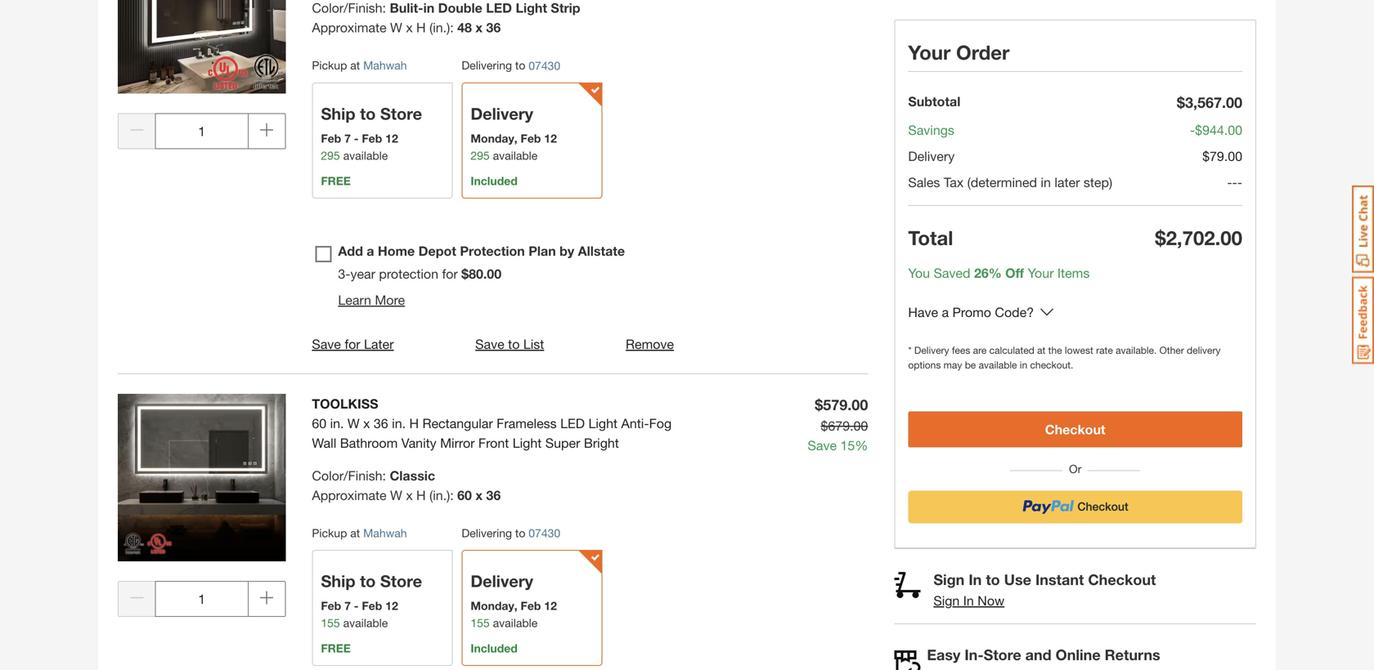 Task type: vqa. For each thing, say whether or not it's contained in the screenshot.
bottommost 36
yes



Task type: describe. For each thing, give the bounding box(es) containing it.
save for save to list
[[476, 336, 505, 352]]

-$944.00
[[1190, 122, 1243, 138]]

live chat image
[[1352, 186, 1375, 273]]

$944.00
[[1196, 122, 1243, 138]]

anti-
[[621, 416, 649, 431]]

2 in. from the left
[[392, 416, 406, 431]]

checkout button
[[908, 412, 1243, 448]]

1 (in.) from the top
[[430, 20, 450, 35]]

available inside ship to store feb 7 - feb 12 155 available
[[343, 617, 388, 631]]

plan
[[529, 243, 556, 259]]

returns
[[1105, 647, 1161, 664]]

code?
[[995, 305, 1034, 320]]

led
[[561, 416, 585, 431]]

delivery monday, feb 12 155 available
[[471, 572, 557, 631]]

store for ship to store feb 7 - feb 12 295 available
[[380, 104, 422, 123]]

at for ship to store feb 7 - feb 12 295 available
[[350, 58, 360, 72]]

x inside the toolkiss 60 in. w x 36 in. h rectangular frameless led light anti-fog wall bathroom vanity mirror front light super bright
[[363, 416, 370, 431]]

add
[[338, 243, 363, 259]]

save for later
[[312, 336, 394, 352]]

by
[[560, 243, 575, 259]]

allstate
[[578, 243, 625, 259]]

off
[[1006, 266, 1024, 281]]

ship for ship to store feb 7 - feb 12 295 available
[[321, 104, 356, 123]]

3-
[[338, 266, 351, 282]]

0 vertical spatial your
[[908, 41, 951, 64]]

have a promo code?
[[908, 305, 1034, 320]]

lowest
[[1065, 345, 1094, 356]]

$
[[462, 266, 469, 282]]

0 vertical spatial in
[[969, 572, 982, 589]]

pickup for ship to store feb 7 - feb 12 155 available
[[312, 527, 347, 540]]

ship to store feb 7 - feb 12 155 available
[[321, 572, 422, 631]]

remove button
[[626, 334, 674, 354]]

delivering to 07430 for ship to store feb 7 - feb 12 155 available
[[462, 527, 561, 541]]

60 inside color/finish : classic approximate w x h (in.) : 60 x 36
[[457, 488, 472, 503]]

delivering for ship to store feb 7 - feb 12 155 available
[[462, 527, 512, 540]]

rate
[[1096, 345, 1113, 356]]

checkout.
[[1030, 360, 1074, 371]]

now
[[978, 594, 1005, 609]]

frameless
[[497, 416, 557, 431]]

save to list link
[[476, 336, 544, 352]]

calculated
[[990, 345, 1035, 356]]

other
[[1160, 345, 1184, 356]]

- inside ship to store feb 7 - feb 12 295 available
[[354, 132, 359, 145]]

pickup for ship to store feb 7 - feb 12 295 available
[[312, 58, 347, 72]]

for inside button
[[345, 336, 360, 352]]

use
[[1004, 572, 1032, 589]]

learn
[[338, 292, 371, 308]]

295 inside ship to store feb 7 - feb 12 295 available
[[321, 149, 340, 162]]

instant
[[1036, 572, 1084, 589]]

1 horizontal spatial in
[[1041, 175, 1051, 190]]

or
[[1063, 463, 1088, 476]]

you saved 26% off your item s
[[908, 266, 1090, 281]]

36 inside color/finish : classic approximate w x h (in.) : 60 x 36
[[486, 488, 501, 503]]

to inside ship to store feb 7 - feb 12 155 available
[[360, 572, 376, 592]]

2 sign from the top
[[934, 594, 960, 609]]

more
[[375, 292, 405, 308]]

approximate inside color/finish : classic approximate w x h (in.) : 60 x 36
[[312, 488, 387, 503]]

26%
[[974, 266, 1002, 281]]

learn more button
[[338, 289, 405, 308]]

sign in now link
[[934, 594, 1005, 609]]

have
[[908, 305, 939, 320]]

toolkiss
[[312, 396, 378, 412]]

(in.) inside color/finish : classic approximate w x h (in.) : 60 x 36
[[430, 488, 450, 503]]

delivery inside * delivery fees are calculated at the lowest rate available. other delivery options may be available in checkout.
[[915, 345, 950, 356]]

monday, for ship to store feb 7 - feb 12 295 available
[[471, 132, 518, 145]]

may
[[944, 360, 962, 371]]

to inside ship to store feb 7 - feb 12 295 available
[[360, 104, 376, 123]]

12 for ship to store feb 7 - feb 12 155 available
[[385, 600, 398, 613]]

later
[[1055, 175, 1080, 190]]

295 inside delivery monday, feb 12 295 available
[[471, 149, 490, 162]]

- inside ship to store feb 7 - feb 12 155 available
[[354, 600, 359, 613]]

bright
[[584, 435, 619, 451]]

are
[[973, 345, 987, 356]]

the
[[1049, 345, 1062, 356]]

at inside * delivery fees are calculated at the lowest rate available. other delivery options may be available in checkout.
[[1038, 345, 1046, 356]]

$579.00
[[815, 396, 868, 414]]

$2,702.00
[[1155, 226, 1243, 250]]

product image for increment image
[[118, 394, 286, 562]]

available inside delivery monday, feb 12 295 available
[[493, 149, 538, 162]]

$79.00
[[1203, 149, 1243, 164]]

available.
[[1116, 345, 1157, 356]]

year
[[351, 266, 376, 282]]

remove
[[626, 336, 674, 352]]

to inside sign in to use instant checkout sign in now
[[986, 572, 1000, 589]]

a for add
[[367, 243, 374, 259]]

07430 link for ship to store feb 7 - feb 12 155 available
[[529, 525, 561, 543]]

savings
[[908, 122, 955, 138]]

x right 48
[[476, 20, 483, 35]]

$3,567.00
[[1177, 94, 1243, 111]]

$679.00
[[821, 418, 868, 434]]

store for easy in-store and online returns
[[984, 647, 1022, 664]]

1 sign from the top
[[934, 572, 965, 589]]

x down the front
[[476, 488, 483, 503]]

* delivery fees are calculated at the lowest rate available. other delivery options may be available in checkout.
[[908, 345, 1221, 371]]

1 vertical spatial light
[[513, 435, 542, 451]]

---
[[1228, 175, 1243, 190]]

delivery for delivery monday, feb 12 155 available
[[471, 572, 533, 592]]

0 vertical spatial 36
[[486, 20, 501, 35]]

fees
[[952, 345, 971, 356]]

mirror
[[440, 435, 475, 451]]

0 vertical spatial h
[[417, 20, 426, 35]]

delivery
[[1187, 345, 1221, 356]]

for inside add a home depot protection plan by allstate 3-year protection for $ 80.00
[[442, 266, 458, 282]]

order
[[956, 41, 1010, 64]]

fog
[[649, 416, 672, 431]]

bathroom
[[340, 435, 398, 451]]

rectangular
[[423, 416, 493, 431]]

mahwah for ship to store feb 7 - feb 12 155 available
[[363, 527, 407, 540]]

save inside $579.00 $679.00 save 15%
[[808, 438, 837, 453]]

36 inside the toolkiss 60 in. w x 36 in. h rectangular frameless led light anti-fog wall bathroom vanity mirror front light super bright
[[374, 416, 388, 431]]

available inside delivery monday, feb 12 155 available
[[493, 617, 538, 631]]

color/finish
[[312, 468, 383, 484]]

total
[[908, 226, 954, 250]]

delivery for delivery monday, feb 12 295 available
[[471, 104, 533, 123]]

sign in to use instant checkout sign in now
[[934, 572, 1156, 609]]

s
[[1084, 266, 1090, 281]]

x left 48
[[406, 20, 413, 35]]

1 vertical spatial in
[[964, 594, 974, 609]]

mahwah button for ship to store feb 7 - feb 12 295 available
[[363, 58, 407, 72]]

*
[[908, 345, 912, 356]]

155 inside ship to store feb 7 - feb 12 155 available
[[321, 617, 340, 631]]

w inside the toolkiss 60 in. w x 36 in. h rectangular frameless led light anti-fog wall bathroom vanity mirror front light super bright
[[348, 416, 360, 431]]

decrement image for product image corresponding to increment image
[[130, 592, 143, 605]]

toolkiss 60 in. w x 36 in. h rectangular frameless led light anti-fog wall bathroom vanity mirror front light super bright
[[312, 396, 672, 451]]



Task type: locate. For each thing, give the bounding box(es) containing it.
learn more
[[338, 292, 405, 308]]

1 7 from the top
[[345, 132, 351, 145]]

0 horizontal spatial 60
[[312, 416, 327, 431]]

save down the learn
[[312, 336, 341, 352]]

None text field
[[155, 582, 249, 618]]

1 vertical spatial ship
[[321, 572, 356, 592]]

at
[[350, 58, 360, 72], [1038, 345, 1046, 356], [350, 527, 360, 540]]

1 vertical spatial h
[[409, 416, 419, 431]]

w down the classic on the bottom left
[[390, 488, 402, 503]]

feb
[[321, 132, 341, 145], [362, 132, 382, 145], [321, 600, 341, 613], [362, 600, 382, 613]]

1 pickup at mahwah from the top
[[312, 58, 407, 72]]

7 for ship to store feb 7 - feb 12 295 available
[[345, 132, 351, 145]]

ship inside ship to store feb 7 - feb 12 155 available
[[321, 572, 356, 592]]

1 vertical spatial in
[[1020, 360, 1028, 371]]

1 ship from the top
[[321, 104, 356, 123]]

classic
[[390, 468, 435, 484]]

1 vertical spatial pickup
[[312, 527, 347, 540]]

7 inside ship to store feb 7 - feb 12 295 available
[[345, 132, 351, 145]]

h up vanity
[[409, 416, 419, 431]]

a
[[367, 243, 374, 259], [942, 305, 949, 320]]

save for later button
[[312, 334, 394, 354]]

: left the classic on the bottom left
[[383, 468, 386, 484]]

1 vertical spatial at
[[1038, 345, 1046, 356]]

0 vertical spatial delivering to 07430
[[462, 58, 561, 72]]

feb 12 inside delivery monday, feb 12 155 available
[[521, 600, 557, 613]]

approximate w x h (in.) : 48 x 36
[[312, 20, 501, 35]]

36
[[486, 20, 501, 35], [374, 416, 388, 431], [486, 488, 501, 503]]

1 horizontal spatial save
[[476, 336, 505, 352]]

2 (in.) from the top
[[430, 488, 450, 503]]

tax
[[944, 175, 964, 190]]

1 vertical spatial 12
[[385, 600, 398, 613]]

1 vertical spatial 60
[[457, 488, 472, 503]]

sales tax (determined in later step)
[[908, 175, 1113, 190]]

in left now
[[964, 594, 974, 609]]

add a home depot protection plan by allstate 3-year protection for $ 80.00
[[338, 243, 625, 282]]

store inside ship to store feb 7 - feb 12 295 available
[[380, 104, 422, 123]]

1 vertical spatial :
[[383, 468, 386, 484]]

0 vertical spatial 60
[[312, 416, 327, 431]]

save to list
[[476, 336, 544, 352]]

2 free from the top
[[321, 642, 351, 656]]

0 horizontal spatial your
[[908, 41, 951, 64]]

0 horizontal spatial in
[[1020, 360, 1028, 371]]

1 vertical spatial 07430
[[529, 527, 561, 541]]

x up bathroom
[[363, 416, 370, 431]]

store
[[380, 104, 422, 123], [380, 572, 422, 592], [984, 647, 1022, 664]]

delivering to 07430 down 48
[[462, 58, 561, 72]]

1 horizontal spatial a
[[942, 305, 949, 320]]

07430 link
[[529, 57, 561, 74], [529, 525, 561, 543]]

vanity
[[401, 435, 437, 451]]

80.00
[[469, 266, 502, 282]]

your up subtotal on the right of the page
[[908, 41, 951, 64]]

checkout inside button
[[1045, 422, 1106, 438]]

2 vertical spatial store
[[984, 647, 1022, 664]]

:
[[450, 20, 454, 35], [383, 468, 386, 484], [450, 488, 454, 503]]

(determined
[[968, 175, 1037, 190]]

available inside * delivery fees are calculated at the lowest rate available. other delivery options may be available in checkout.
[[979, 360, 1017, 371]]

0 vertical spatial in
[[1041, 175, 1051, 190]]

0 horizontal spatial in.
[[330, 416, 344, 431]]

1 vertical spatial mahwah button
[[363, 527, 407, 540]]

decrement image for product image corresponding to increment icon
[[130, 124, 143, 137]]

07430 for ship to store feb 7 - feb 12 155 available
[[529, 527, 561, 541]]

1 vertical spatial decrement image
[[130, 592, 143, 605]]

pickup at mahwah for ship to store feb 7 - feb 12 155 available
[[312, 527, 407, 540]]

save inside button
[[312, 336, 341, 352]]

available
[[343, 149, 388, 162], [493, 149, 538, 162], [979, 360, 1017, 371], [343, 617, 388, 631], [493, 617, 538, 631]]

item
[[1058, 266, 1084, 281]]

checkout right instant
[[1088, 572, 1156, 589]]

1 vertical spatial (in.)
[[430, 488, 450, 503]]

1 vertical spatial 36
[[374, 416, 388, 431]]

checkout inside sign in to use instant checkout sign in now
[[1088, 572, 1156, 589]]

a inside add a home depot protection plan by allstate 3-year protection for $ 80.00
[[367, 243, 374, 259]]

product image for increment icon
[[118, 0, 286, 94]]

0 vertical spatial feb 12
[[521, 132, 557, 145]]

7 right increment image
[[345, 600, 351, 613]]

mahwah down color/finish : classic approximate w x h (in.) : 60 x 36 at the bottom left
[[363, 527, 407, 540]]

2 monday, from the top
[[471, 600, 518, 613]]

protection
[[379, 266, 439, 282]]

your order
[[908, 41, 1010, 64]]

pickup
[[312, 58, 347, 72], [312, 527, 347, 540]]

delivering down 48
[[462, 58, 512, 72]]

mahwah down approximate w x h (in.) : 48 x 36
[[363, 58, 407, 72]]

online
[[1056, 647, 1101, 664]]

0 vertical spatial pickup
[[312, 58, 347, 72]]

1 product image from the top
[[118, 0, 286, 94]]

save left list
[[476, 336, 505, 352]]

delivery monday, feb 12 295 available
[[471, 104, 557, 162]]

1 vertical spatial checkout
[[1088, 572, 1156, 589]]

sign left now
[[934, 594, 960, 609]]

included down delivery monday, feb 12 155 available
[[471, 642, 518, 656]]

protection
[[460, 243, 525, 259]]

available inside ship to store feb 7 - feb 12 295 available
[[343, 149, 388, 162]]

1 155 from the left
[[321, 617, 340, 631]]

free down ship to store feb 7 - feb 12 155 available
[[321, 642, 351, 656]]

increment image
[[260, 124, 273, 137]]

home
[[378, 243, 415, 259]]

super
[[546, 435, 580, 451]]

delivering to 07430 up delivery monday, feb 12 155 available
[[462, 527, 561, 541]]

0 horizontal spatial a
[[367, 243, 374, 259]]

delivering
[[462, 58, 512, 72], [462, 527, 512, 540]]

1 vertical spatial for
[[345, 336, 360, 352]]

0 vertical spatial checkout
[[1045, 422, 1106, 438]]

easy in-store and online returns
[[927, 647, 1161, 664]]

h inside the toolkiss 60 in. w x 36 in. h rectangular frameless led light anti-fog wall bathroom vanity mirror front light super bright
[[409, 416, 419, 431]]

saved
[[934, 266, 971, 281]]

light down frameless
[[513, 435, 542, 451]]

1 delivering from the top
[[462, 58, 512, 72]]

2 7 from the top
[[345, 600, 351, 613]]

7 inside ship to store feb 7 - feb 12 155 available
[[345, 600, 351, 613]]

front
[[479, 435, 509, 451]]

2 07430 link from the top
[[529, 525, 561, 543]]

delivery inside delivery monday, feb 12 295 available
[[471, 104, 533, 123]]

pickup at mahwah down approximate w x h (in.) : 48 x 36
[[312, 58, 407, 72]]

a for have
[[942, 305, 949, 320]]

mahwah for ship to store feb 7 - feb 12 295 available
[[363, 58, 407, 72]]

12 inside ship to store feb 7 - feb 12 295 available
[[385, 132, 398, 145]]

2 feb 12 from the top
[[521, 600, 557, 613]]

2 mahwah button from the top
[[363, 527, 407, 540]]

color/finish : classic approximate w x h (in.) : 60 x 36
[[312, 468, 501, 503]]

your right the off
[[1028, 266, 1054, 281]]

pickup down the color/finish
[[312, 527, 347, 540]]

at down the color/finish
[[350, 527, 360, 540]]

mahwah button down approximate w x h (in.) : 48 x 36
[[363, 58, 407, 72]]

2 delivering from the top
[[462, 527, 512, 540]]

: down mirror
[[450, 488, 454, 503]]

2 vertical spatial w
[[390, 488, 402, 503]]

feb 12
[[521, 132, 557, 145], [521, 600, 557, 613]]

1 vertical spatial pickup at mahwah
[[312, 527, 407, 540]]

h inside color/finish : classic approximate w x h (in.) : 60 x 36
[[417, 488, 426, 503]]

checkout
[[1045, 422, 1106, 438], [1088, 572, 1156, 589]]

1 07430 from the top
[[529, 59, 561, 72]]

pickup at mahwah down the color/finish
[[312, 527, 407, 540]]

2 vertical spatial at
[[350, 527, 360, 540]]

7 for ship to store feb 7 - feb 12 155 available
[[345, 600, 351, 613]]

in-
[[965, 647, 984, 664]]

07430 for ship to store feb 7 - feb 12 295 available
[[529, 59, 561, 72]]

monday, for ship to store feb 7 - feb 12 155 available
[[471, 600, 518, 613]]

monday, inside delivery monday, feb 12 155 available
[[471, 600, 518, 613]]

sign up sign in now 'link'
[[934, 572, 965, 589]]

2 pickup at mahwah from the top
[[312, 527, 407, 540]]

product image
[[118, 0, 286, 94], [118, 394, 286, 562]]

you
[[908, 266, 930, 281]]

07430 link up delivery monday, feb 12 295 available
[[529, 57, 561, 74]]

0 vertical spatial monday,
[[471, 132, 518, 145]]

for left the $
[[442, 266, 458, 282]]

in left "later"
[[1041, 175, 1051, 190]]

your
[[908, 41, 951, 64], [1028, 266, 1054, 281]]

0 vertical spatial mahwah button
[[363, 58, 407, 72]]

decrement image
[[130, 124, 143, 137], [130, 592, 143, 605]]

1 vertical spatial approximate
[[312, 488, 387, 503]]

1 horizontal spatial your
[[1028, 266, 1054, 281]]

in up sign in now 'link'
[[969, 572, 982, 589]]

2 vertical spatial 36
[[486, 488, 501, 503]]

feb 12 inside delivery monday, feb 12 295 available
[[521, 132, 557, 145]]

1 horizontal spatial 295
[[471, 149, 490, 162]]

2 07430 from the top
[[529, 527, 561, 541]]

in down the calculated
[[1020, 360, 1028, 371]]

2 vertical spatial :
[[450, 488, 454, 503]]

1 horizontal spatial 155
[[471, 617, 490, 631]]

2 included from the top
[[471, 642, 518, 656]]

07430 link up delivery monday, feb 12 155 available
[[529, 525, 561, 543]]

included for ship to store feb 7 - feb 12 295 available
[[471, 174, 518, 188]]

w down the toolkiss
[[348, 416, 360, 431]]

2 vertical spatial h
[[417, 488, 426, 503]]

0 horizontal spatial 295
[[321, 149, 340, 162]]

2 product image from the top
[[118, 394, 286, 562]]

be
[[965, 360, 976, 371]]

07430 up delivery monday, feb 12 295 available
[[529, 59, 561, 72]]

wall
[[312, 435, 336, 451]]

15%
[[841, 438, 868, 453]]

(in.) left 48
[[430, 20, 450, 35]]

12 for ship to store feb 7 - feb 12 295 available
[[385, 132, 398, 145]]

1 12 from the top
[[385, 132, 398, 145]]

0 vertical spatial a
[[367, 243, 374, 259]]

1 295 from the left
[[321, 149, 340, 162]]

0 vertical spatial :
[[450, 20, 454, 35]]

sales
[[908, 175, 940, 190]]

in. up vanity
[[392, 416, 406, 431]]

in
[[969, 572, 982, 589], [964, 594, 974, 609]]

60 up wall
[[312, 416, 327, 431]]

feb 12 for ship to store feb 7 - feb 12 155 available
[[521, 600, 557, 613]]

2 295 from the left
[[471, 149, 490, 162]]

checkout up or
[[1045, 422, 1106, 438]]

subtotal
[[908, 94, 961, 109]]

0 vertical spatial 7
[[345, 132, 351, 145]]

free down ship to store feb 7 - feb 12 295 available
[[321, 174, 351, 188]]

mahwah
[[363, 58, 407, 72], [363, 527, 407, 540]]

1 monday, from the top
[[471, 132, 518, 145]]

have a promo code? link
[[908, 303, 1034, 324]]

0 vertical spatial 07430
[[529, 59, 561, 72]]

0 vertical spatial approximate
[[312, 20, 387, 35]]

48
[[457, 20, 472, 35]]

feedback link image
[[1352, 277, 1375, 365]]

at left the
[[1038, 345, 1046, 356]]

1 vertical spatial 07430 link
[[529, 525, 561, 543]]

2 mahwah from the top
[[363, 527, 407, 540]]

(in.) down the classic on the bottom left
[[430, 488, 450, 503]]

w left 48
[[390, 20, 402, 35]]

h left 48
[[417, 20, 426, 35]]

1 pickup from the top
[[312, 58, 347, 72]]

1 vertical spatial sign
[[934, 594, 960, 609]]

delivery inside delivery monday, feb 12 155 available
[[471, 572, 533, 592]]

1 mahwah button from the top
[[363, 58, 407, 72]]

1 vertical spatial your
[[1028, 266, 1054, 281]]

07430 up delivery monday, feb 12 155 available
[[529, 527, 561, 541]]

included down delivery monday, feb 12 295 available
[[471, 174, 518, 188]]

0 vertical spatial ship
[[321, 104, 356, 123]]

save
[[312, 336, 341, 352], [476, 336, 505, 352], [808, 438, 837, 453]]

1 mahwah from the top
[[363, 58, 407, 72]]

2 pickup from the top
[[312, 527, 347, 540]]

in
[[1041, 175, 1051, 190], [1020, 360, 1028, 371]]

0 vertical spatial included
[[471, 174, 518, 188]]

36 down the front
[[486, 488, 501, 503]]

1 horizontal spatial light
[[589, 416, 618, 431]]

1 vertical spatial free
[[321, 642, 351, 656]]

delivery
[[471, 104, 533, 123], [908, 149, 955, 164], [915, 345, 950, 356], [471, 572, 533, 592]]

2 approximate from the top
[[312, 488, 387, 503]]

2 decrement image from the top
[[130, 592, 143, 605]]

x down the classic on the bottom left
[[406, 488, 413, 503]]

and
[[1026, 647, 1052, 664]]

delivering to 07430
[[462, 58, 561, 72], [462, 527, 561, 541]]

2 12 from the top
[[385, 600, 398, 613]]

1 vertical spatial monday,
[[471, 600, 518, 613]]

0 vertical spatial sign
[[934, 572, 965, 589]]

0 vertical spatial 07430 link
[[529, 57, 561, 74]]

store inside ship to store feb 7 - feb 12 155 available
[[380, 572, 422, 592]]

h
[[417, 20, 426, 35], [409, 416, 419, 431], [417, 488, 426, 503]]

delivering for ship to store feb 7 - feb 12 295 available
[[462, 58, 512, 72]]

0 horizontal spatial light
[[513, 435, 542, 451]]

1 vertical spatial delivering to 07430
[[462, 527, 561, 541]]

1 approximate from the top
[[312, 20, 387, 35]]

155 inside delivery monday, feb 12 155 available
[[471, 617, 490, 631]]

free
[[321, 174, 351, 188], [321, 642, 351, 656]]

7 right increment icon
[[345, 132, 351, 145]]

1 vertical spatial a
[[942, 305, 949, 320]]

w inside color/finish : classic approximate w x h (in.) : 60 x 36
[[390, 488, 402, 503]]

0 horizontal spatial 155
[[321, 617, 340, 631]]

2 delivering to 07430 from the top
[[462, 527, 561, 541]]

delivery for delivery
[[908, 149, 955, 164]]

for left later
[[345, 336, 360, 352]]

1 in. from the left
[[330, 416, 344, 431]]

1 included from the top
[[471, 174, 518, 188]]

delivering up delivery monday, feb 12 155 available
[[462, 527, 512, 540]]

a right have
[[942, 305, 949, 320]]

1 vertical spatial mahwah
[[363, 527, 407, 540]]

0 vertical spatial pickup at mahwah
[[312, 58, 407, 72]]

for
[[442, 266, 458, 282], [345, 336, 360, 352]]

1 horizontal spatial 60
[[457, 488, 472, 503]]

1 vertical spatial 7
[[345, 600, 351, 613]]

1 free from the top
[[321, 174, 351, 188]]

1 07430 link from the top
[[529, 57, 561, 74]]

1 vertical spatial w
[[348, 416, 360, 431]]

later
[[364, 336, 394, 352]]

pickup up ship to store feb 7 - feb 12 295 available
[[312, 58, 347, 72]]

mahwah button for ship to store feb 7 - feb 12 155 available
[[363, 527, 407, 540]]

1 vertical spatial feb 12
[[521, 600, 557, 613]]

2 horizontal spatial save
[[808, 438, 837, 453]]

ship inside ship to store feb 7 - feb 12 295 available
[[321, 104, 356, 123]]

1 vertical spatial store
[[380, 572, 422, 592]]

0 horizontal spatial save
[[312, 336, 341, 352]]

155
[[321, 617, 340, 631], [471, 617, 490, 631]]

step)
[[1084, 175, 1113, 190]]

promo
[[953, 305, 992, 320]]

at for ship to store feb 7 - feb 12 155 available
[[350, 527, 360, 540]]

1 vertical spatial included
[[471, 642, 518, 656]]

0 vertical spatial at
[[350, 58, 360, 72]]

07430 link for ship to store feb 7 - feb 12 295 available
[[529, 57, 561, 74]]

included for ship to store feb 7 - feb 12 155 available
[[471, 642, 518, 656]]

monday, inside delivery monday, feb 12 295 available
[[471, 132, 518, 145]]

increment image
[[260, 592, 273, 605]]

2 ship from the top
[[321, 572, 356, 592]]

0 vertical spatial free
[[321, 174, 351, 188]]

1 vertical spatial delivering
[[462, 527, 512, 540]]

1 horizontal spatial for
[[442, 266, 458, 282]]

free for ship to store feb 7 - feb 12 155 available
[[321, 642, 351, 656]]

$579.00 $679.00 save 15%
[[808, 396, 868, 453]]

36 up bathroom
[[374, 416, 388, 431]]

save for save for later
[[312, 336, 341, 352]]

1 decrement image from the top
[[130, 124, 143, 137]]

ship to store feb 7 - feb 12 295 available
[[321, 104, 422, 162]]

depot
[[419, 243, 456, 259]]

0 vertical spatial (in.)
[[430, 20, 450, 35]]

feb 12 for ship to store feb 7 - feb 12 295 available
[[521, 132, 557, 145]]

0 vertical spatial mahwah
[[363, 58, 407, 72]]

1 horizontal spatial in.
[[392, 416, 406, 431]]

ship for ship to store feb 7 - feb 12 155 available
[[321, 572, 356, 592]]

1 feb 12 from the top
[[521, 132, 557, 145]]

: left 48
[[450, 20, 454, 35]]

mahwah button down color/finish : classic approximate w x h (in.) : 60 x 36 at the bottom left
[[363, 527, 407, 540]]

light up bright
[[589, 416, 618, 431]]

a right add
[[367, 243, 374, 259]]

in inside * delivery fees are calculated at the lowest rate available. other delivery options may be available in checkout.
[[1020, 360, 1028, 371]]

2 155 from the left
[[471, 617, 490, 631]]

0 vertical spatial light
[[589, 416, 618, 431]]

in. down the toolkiss
[[330, 416, 344, 431]]

0 vertical spatial 12
[[385, 132, 398, 145]]

36 right 48
[[486, 20, 501, 35]]

free for ship to store feb 7 - feb 12 295 available
[[321, 174, 351, 188]]

0 vertical spatial for
[[442, 266, 458, 282]]

0 vertical spatial w
[[390, 20, 402, 35]]

1 delivering to 07430 from the top
[[462, 58, 561, 72]]

0 vertical spatial store
[[380, 104, 422, 123]]

60 down mirror
[[457, 488, 472, 503]]

h down the classic on the bottom left
[[417, 488, 426, 503]]

0 vertical spatial product image
[[118, 0, 286, 94]]

store for ship to store feb 7 - feb 12 155 available
[[380, 572, 422, 592]]

0 horizontal spatial for
[[345, 336, 360, 352]]

0 vertical spatial delivering
[[462, 58, 512, 72]]

12 inside ship to store feb 7 - feb 12 155 available
[[385, 600, 398, 613]]

delivering to 07430 for ship to store feb 7 - feb 12 295 available
[[462, 58, 561, 72]]

60 inside the toolkiss 60 in. w x 36 in. h rectangular frameless led light anti-fog wall bathroom vanity mirror front light super bright
[[312, 416, 327, 431]]

None text field
[[155, 113, 249, 149]]

1 vertical spatial product image
[[118, 394, 286, 562]]

pickup at mahwah for ship to store feb 7 - feb 12 295 available
[[312, 58, 407, 72]]

save down $679.00
[[808, 438, 837, 453]]

at down approximate w x h (in.) : 48 x 36
[[350, 58, 360, 72]]

0 vertical spatial decrement image
[[130, 124, 143, 137]]



